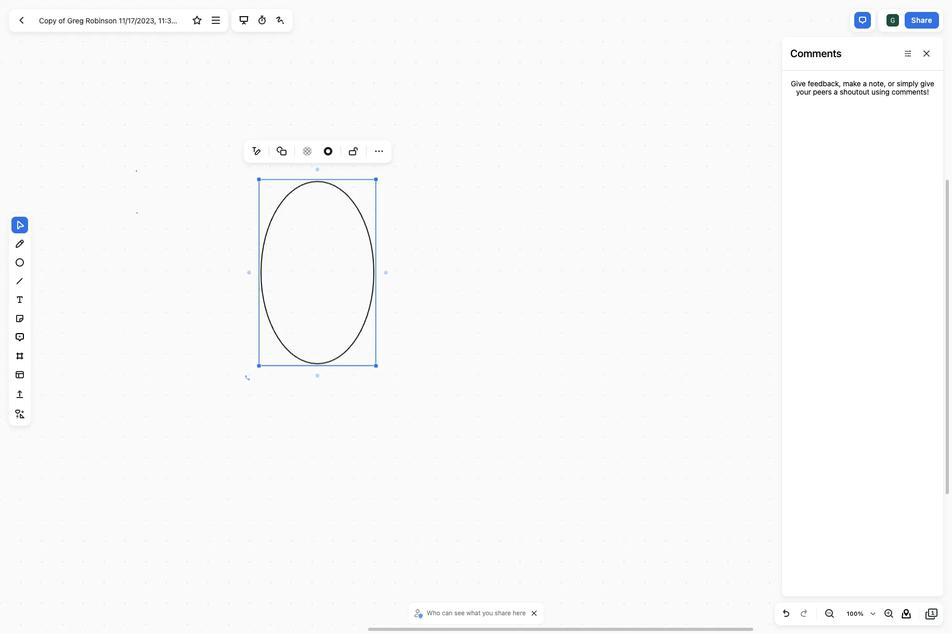 Task type: locate. For each thing, give the bounding box(es) containing it.
text format image
[[250, 145, 263, 158]]

a right peers
[[834, 87, 838, 96]]

100 %
[[847, 611, 864, 617]]

filter menu for comments image
[[902, 47, 914, 60]]

give feedback, make a note, or simply give your peers a shoutout using comments!
[[791, 79, 935, 96]]

comments
[[791, 47, 842, 59]]

fill image
[[301, 144, 314, 159]]

make
[[843, 79, 861, 88]]

star this whiteboard image
[[191, 14, 204, 27]]

comment panel image
[[857, 14, 869, 27]]

100
[[847, 611, 858, 617]]

share button
[[905, 12, 939, 29]]

a
[[863, 79, 867, 88], [834, 87, 838, 96]]

shape element
[[274, 143, 290, 160]]

pages image
[[926, 608, 938, 621]]

menu
[[246, 141, 390, 162]]

here
[[513, 610, 526, 617]]

%
[[858, 611, 864, 617]]

your
[[797, 87, 811, 96]]

present image
[[237, 14, 250, 27]]

zoom out image
[[823, 608, 836, 621]]

lock image
[[347, 145, 360, 158]]

shape image
[[276, 145, 288, 158]]

templates image
[[14, 369, 26, 381]]

or
[[888, 79, 895, 88]]

a left 'note,'
[[863, 79, 867, 88]]

lock element
[[345, 143, 362, 160]]

1 horizontal spatial a
[[863, 79, 867, 88]]



Task type: describe. For each thing, give the bounding box(es) containing it.
simply
[[897, 79, 919, 88]]

Document name text field
[[31, 12, 187, 29]]

more element
[[371, 143, 388, 160]]

shoutout
[[840, 87, 870, 96]]

feedback,
[[808, 79, 841, 88]]

more tools image
[[14, 408, 26, 421]]

timer image
[[256, 14, 268, 27]]

using
[[872, 87, 890, 96]]

who
[[427, 610, 440, 617]]

undo image
[[780, 608, 793, 621]]

mini map image
[[900, 608, 913, 621]]

what
[[467, 610, 481, 617]]

you
[[483, 610, 493, 617]]

more options image
[[209, 14, 222, 27]]

who can see what you share here
[[427, 610, 526, 617]]

give
[[921, 79, 935, 88]]

upload pdfs and images image
[[14, 389, 26, 401]]

0 horizontal spatial a
[[834, 87, 838, 96]]

share
[[495, 610, 511, 617]]

laser image
[[274, 14, 287, 27]]

zoom in image
[[883, 608, 895, 621]]

dashboard image
[[15, 14, 28, 27]]

give
[[791, 79, 806, 88]]

peers
[[813, 87, 832, 96]]

share
[[912, 15, 933, 24]]

who can see what you share here button
[[412, 606, 529, 622]]

note,
[[869, 79, 886, 88]]

see
[[454, 610, 465, 617]]

text format element
[[248, 143, 265, 160]]

more image
[[373, 145, 385, 158]]

can
[[442, 610, 453, 617]]

comments!
[[892, 87, 929, 96]]



Task type: vqa. For each thing, say whether or not it's contained in the screenshot.
Duration at bottom left
no



